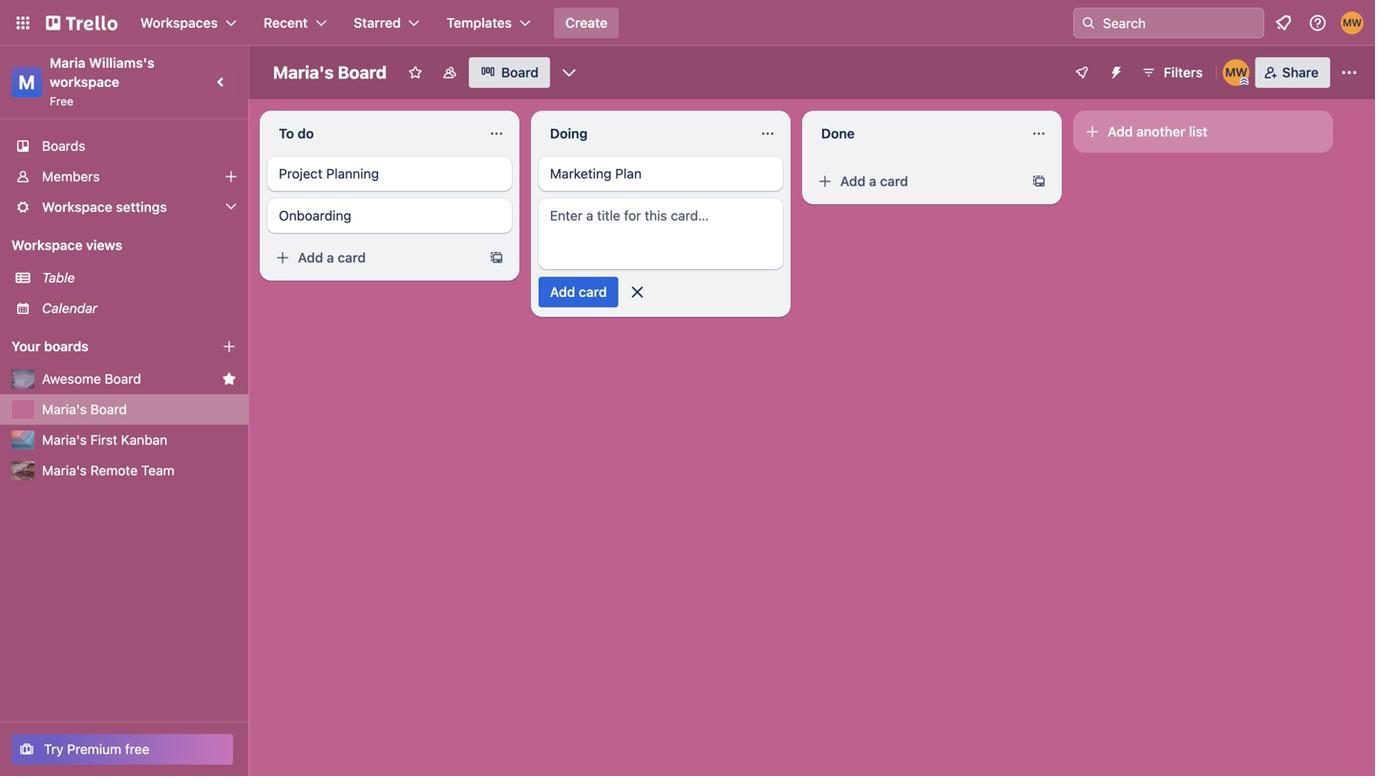 Task type: describe. For each thing, give the bounding box(es) containing it.
recent
[[264, 15, 308, 31]]

board inside maria's board text box
[[338, 62, 387, 83]]

a for create from template… image
[[869, 173, 877, 189]]

starred icon image
[[222, 372, 237, 387]]

planning
[[326, 166, 379, 181]]

create from template… image
[[1032, 174, 1047, 189]]

templates button
[[435, 8, 543, 38]]

workspace navigation collapse icon image
[[208, 69, 235, 96]]

m link
[[11, 67, 42, 97]]

settings
[[116, 199, 167, 215]]

share button
[[1256, 57, 1330, 88]]

maria's inside text box
[[273, 62, 334, 83]]

cancel image
[[628, 283, 647, 302]]

board left customize views "image"
[[501, 64, 539, 80]]

maria's for maria's board link
[[42, 402, 87, 417]]

a for create from template… icon
[[327, 250, 334, 266]]

to do
[[279, 126, 314, 141]]

table
[[42, 270, 75, 286]]

onboarding link
[[279, 206, 500, 225]]

table link
[[42, 268, 237, 287]]

onboarding
[[279, 208, 351, 223]]

doing
[[550, 126, 588, 141]]

card for create from template… icon
[[338, 250, 366, 266]]

To do text field
[[267, 118, 478, 149]]

automation image
[[1101, 57, 1128, 84]]

add a card for add a card button corresponding to create from template… image
[[841, 173, 908, 189]]

to
[[279, 126, 294, 141]]

marketing plan
[[550, 166, 642, 181]]

workspace visible image
[[442, 65, 457, 80]]

Board name text field
[[264, 57, 396, 88]]

create from template… image
[[489, 250, 504, 266]]

search image
[[1081, 15, 1096, 31]]

maria's board link
[[42, 400, 237, 419]]

maria williams's workspace free
[[50, 55, 158, 108]]

maria's first kanban
[[42, 432, 167, 448]]

share
[[1282, 64, 1319, 80]]

maria
[[50, 55, 85, 71]]

maria williams's workspace link
[[50, 55, 158, 90]]

workspace for workspace settings
[[42, 199, 112, 215]]

add board image
[[222, 339, 237, 354]]

another
[[1137, 124, 1186, 139]]

Done text field
[[810, 118, 1020, 149]]

add for add a card button associated with create from template… icon
[[298, 250, 323, 266]]

project planning link
[[279, 164, 500, 183]]

try
[[44, 742, 63, 757]]

maria's board inside text box
[[273, 62, 387, 83]]

back to home image
[[46, 8, 117, 38]]

add a card for add a card button associated with create from template… icon
[[298, 250, 366, 266]]

filters button
[[1135, 57, 1209, 88]]

boards
[[42, 138, 85, 154]]

boards link
[[0, 131, 248, 161]]

customize views image
[[560, 63, 579, 82]]

power ups image
[[1074, 65, 1090, 80]]

marketing plan link
[[550, 164, 772, 183]]

calendar link
[[42, 299, 237, 318]]

your
[[11, 339, 41, 354]]

do
[[298, 126, 314, 141]]

members
[[42, 169, 100, 184]]



Task type: vqa. For each thing, say whether or not it's contained in the screenshot.
middle sm icon
no



Task type: locate. For each thing, give the bounding box(es) containing it.
add a card button down onboarding link
[[267, 243, 481, 273]]

1 horizontal spatial card
[[579, 284, 607, 300]]

1 vertical spatial card
[[338, 250, 366, 266]]

Enter a title for this card… text field
[[539, 199, 783, 269]]

a down onboarding
[[327, 250, 334, 266]]

maria's board
[[273, 62, 387, 83], [42, 402, 127, 417]]

calendar
[[42, 300, 97, 316]]

add a card button for create from template… image
[[810, 166, 1024, 197]]

maria's first kanban link
[[42, 431, 237, 450]]

0 vertical spatial workspace
[[42, 199, 112, 215]]

add a card button for create from template… icon
[[267, 243, 481, 273]]

kanban
[[121, 432, 167, 448]]

add a card down onboarding
[[298, 250, 366, 266]]

list
[[1189, 124, 1208, 139]]

0 vertical spatial card
[[880, 173, 908, 189]]

awesome
[[42, 371, 101, 387]]

1 horizontal spatial add a card button
[[810, 166, 1024, 197]]

add a card down done
[[841, 173, 908, 189]]

board
[[338, 62, 387, 83], [501, 64, 539, 80], [105, 371, 141, 387], [90, 402, 127, 417]]

marketing
[[550, 166, 612, 181]]

add a card
[[841, 173, 908, 189], [298, 250, 366, 266]]

project
[[279, 166, 323, 181]]

filters
[[1164, 64, 1203, 80]]

0 vertical spatial add a card button
[[810, 166, 1024, 197]]

board inside awesome board link
[[105, 371, 141, 387]]

starred
[[354, 15, 401, 31]]

1 vertical spatial maria williams (mariawilliams94) image
[[1223, 59, 1250, 86]]

workspace inside popup button
[[42, 199, 112, 215]]

workspace settings
[[42, 199, 167, 215]]

maria's for maria's remote team link
[[42, 463, 87, 479]]

create button
[[554, 8, 619, 38]]

recent button
[[252, 8, 338, 38]]

create
[[565, 15, 608, 31]]

maria's
[[273, 62, 334, 83], [42, 402, 87, 417], [42, 432, 87, 448], [42, 463, 87, 479]]

1 horizontal spatial maria's board
[[273, 62, 387, 83]]

team
[[141, 463, 175, 479]]

add inside add card button
[[550, 284, 575, 300]]

workspace
[[42, 199, 112, 215], [11, 237, 83, 253]]

board up maria's first kanban
[[90, 402, 127, 417]]

add another list
[[1108, 124, 1208, 139]]

add card button
[[539, 277, 619, 308]]

Doing text field
[[539, 118, 749, 149]]

awesome board
[[42, 371, 141, 387]]

maria's left the first
[[42, 432, 87, 448]]

1 horizontal spatial add a card
[[841, 173, 908, 189]]

2 vertical spatial card
[[579, 284, 607, 300]]

0 vertical spatial maria williams (mariawilliams94) image
[[1341, 11, 1364, 34]]

0 notifications image
[[1272, 11, 1295, 34]]

maria's for maria's first kanban link
[[42, 432, 87, 448]]

workspace for workspace views
[[11, 237, 83, 253]]

add left another
[[1108, 124, 1133, 139]]

maria's down recent popup button
[[273, 62, 334, 83]]

1 vertical spatial a
[[327, 250, 334, 266]]

card down done text box
[[880, 173, 908, 189]]

awesome board link
[[42, 370, 214, 389]]

maria's board down the 'awesome board'
[[42, 402, 127, 417]]

done
[[821, 126, 855, 141]]

0 horizontal spatial maria's board
[[42, 402, 127, 417]]

add inside add another list "button"
[[1108, 124, 1133, 139]]

card inside button
[[579, 284, 607, 300]]

starred button
[[342, 8, 431, 38]]

maria's left remote
[[42, 463, 87, 479]]

remote
[[90, 463, 138, 479]]

maria's down awesome
[[42, 402, 87, 417]]

0 horizontal spatial a
[[327, 250, 334, 266]]

0 vertical spatial add a card
[[841, 173, 908, 189]]

1 vertical spatial add a card
[[298, 250, 366, 266]]

board up maria's board link
[[105, 371, 141, 387]]

workspace views
[[11, 237, 122, 253]]

board inside maria's board link
[[90, 402, 127, 417]]

add left cancel image
[[550, 284, 575, 300]]

add down done
[[841, 173, 866, 189]]

your boards
[[11, 339, 88, 354]]

workspace down members
[[42, 199, 112, 215]]

1 vertical spatial workspace
[[11, 237, 83, 253]]

workspace
[[50, 74, 119, 90]]

board link
[[469, 57, 550, 88]]

this member is an admin of this board. image
[[1240, 77, 1249, 86]]

boards
[[44, 339, 88, 354]]

a down done text box
[[869, 173, 877, 189]]

0 vertical spatial maria's board
[[273, 62, 387, 83]]

workspace settings button
[[0, 192, 248, 223]]

primary element
[[0, 0, 1375, 46]]

try premium free button
[[11, 734, 233, 765]]

free
[[50, 95, 74, 108]]

maria's remote team
[[42, 463, 175, 479]]

1 horizontal spatial a
[[869, 173, 877, 189]]

0 horizontal spatial card
[[338, 250, 366, 266]]

card
[[880, 173, 908, 189], [338, 250, 366, 266], [579, 284, 607, 300]]

try premium free
[[44, 742, 149, 757]]

first
[[90, 432, 117, 448]]

1 horizontal spatial maria williams (mariawilliams94) image
[[1341, 11, 1364, 34]]

workspaces
[[140, 15, 218, 31]]

a
[[869, 173, 877, 189], [327, 250, 334, 266]]

your boards with 4 items element
[[11, 335, 193, 358]]

add for add another list "button"
[[1108, 124, 1133, 139]]

0 horizontal spatial maria williams (mariawilliams94) image
[[1223, 59, 1250, 86]]

2 horizontal spatial card
[[880, 173, 908, 189]]

views
[[86, 237, 122, 253]]

members link
[[0, 161, 248, 192]]

add a card button
[[810, 166, 1024, 197], [267, 243, 481, 273]]

workspaces button
[[129, 8, 248, 38]]

free
[[125, 742, 149, 757]]

m
[[18, 71, 35, 93]]

star or unstar board image
[[408, 65, 423, 80]]

add another list button
[[1074, 111, 1333, 153]]

show menu image
[[1340, 63, 1359, 82]]

Search field
[[1096, 9, 1264, 37]]

templates
[[447, 15, 512, 31]]

open information menu image
[[1309, 13, 1328, 32]]

0 vertical spatial a
[[869, 173, 877, 189]]

1 vertical spatial add a card button
[[267, 243, 481, 273]]

0 horizontal spatial add a card
[[298, 250, 366, 266]]

maria williams (mariawilliams94) image right 'open information menu' image
[[1341, 11, 1364, 34]]

plan
[[615, 166, 642, 181]]

board down starred
[[338, 62, 387, 83]]

workspace up the table
[[11, 237, 83, 253]]

maria's board down recent popup button
[[273, 62, 387, 83]]

williams's
[[89, 55, 155, 71]]

card for create from template… image
[[880, 173, 908, 189]]

add down onboarding
[[298, 250, 323, 266]]

maria williams (mariawilliams94) image right filters
[[1223, 59, 1250, 86]]

add for add a card button corresponding to create from template… image
[[841, 173, 866, 189]]

premium
[[67, 742, 121, 757]]

add
[[1108, 124, 1133, 139], [841, 173, 866, 189], [298, 250, 323, 266], [550, 284, 575, 300]]

add a card button down done text box
[[810, 166, 1024, 197]]

maria's remote team link
[[42, 461, 237, 480]]

1 vertical spatial maria's board
[[42, 402, 127, 417]]

card left cancel image
[[579, 284, 607, 300]]

project planning
[[279, 166, 379, 181]]

0 horizontal spatial add a card button
[[267, 243, 481, 273]]

maria williams (mariawilliams94) image
[[1341, 11, 1364, 34], [1223, 59, 1250, 86]]

add card
[[550, 284, 607, 300]]

card down onboarding
[[338, 250, 366, 266]]



